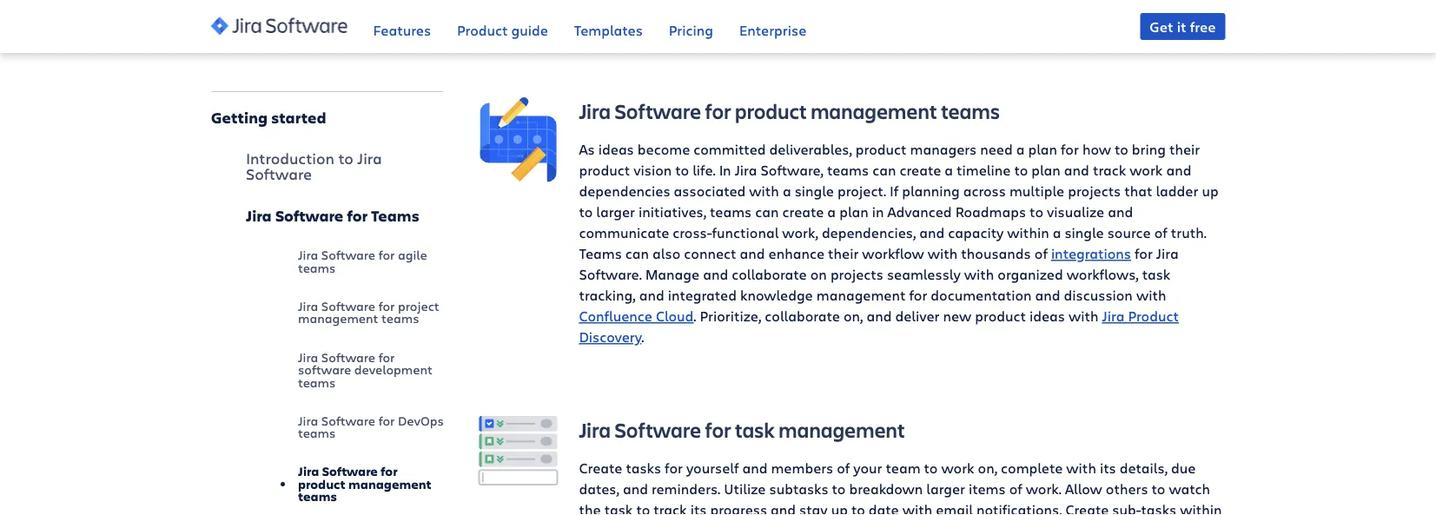 Task type: vqa. For each thing, say whether or not it's contained in the screenshot.
watch
yes



Task type: describe. For each thing, give the bounding box(es) containing it.
enterprise link
[[740, 0, 807, 52]]

with up allow
[[1067, 459, 1097, 478]]

jira software for product management teams link
[[298, 453, 444, 515]]

for up yourself
[[705, 417, 732, 444]]

and up "ladder"
[[1167, 161, 1192, 180]]

software for jira software for product management teams link
[[322, 463, 378, 480]]

workflow
[[863, 245, 925, 263]]

a down software,
[[783, 182, 792, 201]]

product inside for jira software. manage and collaborate on projects seamlessly with organized workflows, task tracking, and integrated knowledge management for documentation and discussion with confluence cloud . prioritize, collaborate on, and deliver new product ideas with
[[976, 307, 1027, 326]]

1 vertical spatial plan
[[1032, 161, 1061, 180]]

management up teams can
[[811, 98, 938, 125]]

across
[[964, 182, 1006, 201]]

of up notifications.
[[1010, 480, 1023, 499]]

notifications.
[[977, 501, 1063, 515]]

workflows,
[[1067, 266, 1139, 284]]

communicate
[[579, 224, 670, 242]]

for down jira software for devops teams link
[[381, 463, 397, 480]]

software for jira software for devops teams link
[[321, 412, 375, 429]]

to right subtasks
[[832, 480, 846, 499]]

the
[[579, 501, 601, 515]]

jira inside as ideas become committed deliverables, product managers need a plan for how to bring their product vision to life. in jira software, teams can create a timeline to plan and track work and dependencies associated with a single project. if planning across multiple projects that ladder up to larger initiatives, teams can create a plan in advanced roadmaps to visualize and communicate cross-functional work, dependencies, and capacity within a single source of truth. teams can also connect and enhance their workflow with thousands of
[[735, 161, 757, 180]]

jira up as
[[579, 98, 611, 125]]

backlog checklist icon image
[[472, 417, 565, 492]]

members
[[771, 459, 834, 478]]

for down "source"
[[1135, 245, 1153, 263]]

integrated
[[668, 286, 737, 305]]

prioritize,
[[700, 307, 762, 326]]

ideas inside as ideas become committed deliverables, product managers need a plan for how to bring their product vision to life. in jira software, teams can create a timeline to plan and track work and dependencies associated with a single project. if planning across multiple projects that ladder up to larger initiatives, teams can create a plan in advanced roadmaps to visualize and communicate cross-functional work, dependencies, and capacity within a single source of truth. teams can also connect and enhance their workflow with thousands of
[[599, 140, 634, 159]]

a down managers
[[945, 161, 954, 180]]

1 vertical spatial task
[[735, 417, 775, 444]]

knowledge
[[741, 286, 813, 305]]

integrations link
[[1052, 245, 1132, 263]]

development
[[354, 361, 432, 378]]

functional
[[712, 224, 779, 242]]

for jira software. manage and collaborate on projects seamlessly with organized workflows, task tracking, and integrated knowledge management for documentation and discussion with confluence cloud . prioritize, collaborate on, and deliver new product ideas with
[[579, 245, 1179, 326]]

getting
[[211, 107, 267, 127]]

and left deliver
[[867, 307, 892, 326]]

task inside for jira software. manage and collaborate on projects seamlessly with organized workflows, task tracking, and integrated knowledge management for documentation and discussion with confluence cloud . prioritize, collaborate on, and deliver new product ideas with
[[1143, 266, 1171, 284]]

life.
[[693, 161, 716, 180]]

team
[[886, 459, 921, 478]]

for inside "jira software for devops teams"
[[378, 412, 395, 429]]

product up teams can
[[856, 140, 907, 159]]

0 vertical spatial jira software for product management teams
[[579, 98, 1001, 125]]

features
[[373, 20, 431, 39]]

source
[[1108, 224, 1151, 242]]

and down connect
[[703, 266, 729, 284]]

date
[[869, 501, 899, 515]]

for up jira software for agile teams
[[347, 205, 367, 225]]

pricing
[[669, 20, 714, 39]]

up inside as ideas become committed deliverables, product managers need a plan for how to bring their product vision to life. in jira software, teams can create a timeline to plan and track work and dependencies associated with a single project. if planning across multiple projects that ladder up to larger initiatives, teams can create a plan in advanced roadmaps to visualize and communicate cross-functional work, dependencies, and capacity within a single source of truth. teams can also connect and enhance their workflow with thousands of
[[1202, 182, 1219, 201]]

product down jira software for devops teams link
[[298, 476, 345, 493]]

get it free
[[1150, 17, 1216, 36]]

visualize
[[1047, 203, 1105, 222]]

software up become
[[615, 98, 702, 125]]

devops
[[398, 412, 444, 429]]

jira down jira software for devops teams link
[[298, 463, 319, 480]]

and down subtasks
[[771, 501, 796, 515]]

on
[[811, 266, 827, 284]]

to left life. at left top
[[676, 161, 689, 180]]

associated
[[674, 182, 746, 201]]

to down tasks for
[[637, 501, 650, 515]]

dependencies
[[579, 182, 671, 201]]

and down advanced
[[920, 224, 945, 242]]

to up 'communicate'
[[579, 203, 593, 222]]

product down as
[[579, 161, 630, 180]]

jira software for task management
[[579, 417, 906, 444]]

1 vertical spatial collaborate
[[765, 307, 840, 326]]

track inside as ideas become committed deliverables, product managers need a plan for how to bring their product vision to life. in jira software, teams can create a timeline to plan and track work and dependencies associated with a single project. if planning across multiple projects that ladder up to larger initiatives, teams can create a plan in advanced roadmaps to visualize and communicate cross-functional work, dependencies, and capacity within a single source of truth. teams can also connect and enhance their workflow with thousands of
[[1093, 161, 1127, 180]]

create tasks for yourself and members of your team to work on, complete with its details, due dates, and reminders. utilize subtasks to breakdown larger items of work. allow others to watch the task to track its progress and stay up to date with email notifications. create sub-tasks with
[[579, 459, 1223, 515]]

jira software for agile teams
[[298, 246, 427, 276]]

work inside create tasks for yourself and members of your team to work on, complete with its details, due dates, and reminders. utilize subtasks to breakdown larger items of work. allow others to watch the task to track its progress and stay up to date with email notifications. create sub-tasks with
[[942, 459, 975, 478]]

for up deliver
[[910, 286, 928, 305]]

larger inside create tasks for yourself and members of your team to work on, complete with its details, due dates, and reminders. utilize subtasks to breakdown larger items of work. allow others to watch the task to track its progress and stay up to date with email notifications. create sub-tasks with
[[927, 480, 966, 499]]

projects inside as ideas become committed deliverables, product managers need a plan for how to bring their product vision to life. in jira software, teams can create a timeline to plan and track work and dependencies associated with a single project. if planning across multiple projects that ladder up to larger initiatives, teams can create a plan in advanced roadmaps to visualize and communicate cross-functional work, dependencies, and capacity within a single source of truth. teams can also connect and enhance their workflow with thousands of
[[1068, 182, 1121, 201]]

for inside "jira software for project management teams"
[[378, 297, 395, 314]]

up inside create tasks for yourself and members of your team to work on, complete with its details, due dates, and reminders. utilize subtasks to breakdown larger items of work. allow others to watch the task to track its progress and stay up to date with email notifications. create sub-tasks with
[[832, 501, 848, 515]]

introduction to jira software link
[[246, 138, 444, 195]]

confluence cloud link
[[579, 307, 694, 326]]

jira software for agile teams link
[[298, 236, 444, 287]]

seamlessly
[[887, 266, 961, 284]]

organized
[[998, 266, 1064, 284]]

sub-
[[1113, 501, 1142, 515]]

multiple
[[1010, 182, 1065, 201]]

to right how
[[1115, 140, 1129, 159]]

jira software for devops teams link
[[298, 402, 444, 453]]

product inside jira product discovery
[[1129, 307, 1179, 326]]

in
[[719, 161, 732, 180]]

breakdown
[[850, 480, 923, 499]]

1 vertical spatial jira software for product management teams
[[298, 463, 431, 505]]

jira software for teams
[[246, 205, 419, 225]]

enterprise
[[740, 20, 807, 39]]

project
[[398, 297, 439, 314]]

introduction to jira software
[[246, 148, 382, 184]]

email
[[936, 501, 973, 515]]

due
[[1172, 459, 1196, 478]]

get it free link
[[1141, 13, 1226, 40]]

jira software for devops teams
[[298, 412, 444, 442]]

and down functional
[[740, 245, 765, 263]]

teams inside as ideas become committed deliverables, product managers need a plan for how to bring their product vision to life. in jira software, teams can create a timeline to plan and track work and dependencies associated with a single project. if planning across multiple projects that ladder up to larger initiatives, teams can create a plan in advanced roadmaps to visualize and communicate cross-functional work, dependencies, and capacity within a single source of truth. teams can also connect and enhance their workflow with thousands of
[[710, 203, 752, 222]]

committed
[[694, 140, 766, 159]]

jira inside for jira software. manage and collaborate on projects seamlessly with organized workflows, task tracking, and integrated knowledge management for documentation and discussion with confluence cloud . prioritize, collaborate on, and deliver new product ideas with
[[1157, 245, 1179, 263]]

work,
[[783, 224, 819, 242]]

project.
[[838, 182, 887, 201]]

of left your
[[837, 459, 850, 478]]

others
[[1106, 480, 1149, 499]]

pricing link
[[669, 0, 714, 52]]

software inside introduction to jira software
[[246, 164, 312, 184]]

cloud
[[656, 307, 694, 326]]

task inside create tasks for yourself and members of your team to work on, complete with its details, due dates, and reminders. utilize subtasks to breakdown larger items of work. allow others to watch the task to track its progress and stay up to date with email notifications. create sub-tasks with
[[605, 501, 633, 515]]

getting started link
[[211, 96, 444, 138]]

and up confluence cloud link
[[639, 286, 665, 305]]

within
[[1008, 224, 1050, 242]]

management inside for jira software. manage and collaborate on projects seamlessly with organized workflows, task tracking, and integrated knowledge management for documentation and discussion with confluence cloud . prioritize, collaborate on, and deliver new product ideas with
[[817, 286, 906, 305]]

subtasks
[[770, 480, 829, 499]]

jira inside introduction to jira software
[[357, 148, 382, 169]]

teams inside jira software for agile teams
[[298, 259, 335, 276]]

for inside jira software for agile teams
[[378, 246, 395, 263]]

jira down introduction
[[246, 205, 271, 225]]

0 vertical spatial teams
[[371, 205, 419, 225]]

guide
[[512, 20, 548, 39]]

items
[[969, 480, 1006, 499]]

tasks for
[[626, 459, 683, 478]]

to inside introduction to jira software
[[338, 148, 353, 169]]

blueprint icon image
[[472, 98, 565, 187]]

software for "jira software for software development teams" link
[[321, 349, 375, 366]]

jira inside "jira software for project management teams"
[[298, 297, 318, 314]]

product up the deliverables,
[[735, 98, 807, 125]]

jira up dates, on the bottom left
[[579, 417, 611, 444]]

1 vertical spatial .
[[642, 328, 644, 347]]

truth.
[[1171, 224, 1207, 242]]

for inside the jira software for software development teams
[[378, 349, 395, 366]]

deliver
[[896, 307, 940, 326]]

to up tasks
[[1152, 480, 1166, 499]]

teams inside "jira software for project management teams"
[[381, 310, 419, 327]]

with down workflows,
[[1137, 286, 1167, 305]]

advanced
[[888, 203, 952, 222]]

on, inside for jira software. manage and collaborate on projects seamlessly with organized workflows, task tracking, and integrated knowledge management for documentation and discussion with confluence cloud . prioritize, collaborate on, and deliver new product ideas with
[[844, 307, 863, 326]]

with up seamlessly
[[928, 245, 958, 263]]

on, inside create tasks for yourself and members of your team to work on, complete with its details, due dates, and reminders. utilize subtasks to breakdown larger items of work. allow others to watch the task to track its progress and stay up to date with email notifications. create sub-tasks with
[[978, 459, 998, 478]]



Task type: locate. For each thing, give the bounding box(es) containing it.
larger up 'communicate'
[[597, 203, 635, 222]]

software inside "jira software for project management teams"
[[321, 297, 375, 314]]

getting started
[[211, 107, 326, 127]]

yourself
[[687, 459, 739, 478]]

reminders.
[[652, 480, 721, 499]]

templates link
[[574, 0, 643, 52]]

software,
[[761, 161, 824, 180]]

task
[[1143, 266, 1171, 284], [735, 417, 775, 444], [605, 501, 633, 515]]

0 horizontal spatial larger
[[597, 203, 635, 222]]

projects up visualize
[[1068, 182, 1121, 201]]

discussion
[[1064, 286, 1133, 305]]

their down dependencies,
[[828, 245, 859, 263]]

can down 'communicate'
[[626, 245, 649, 263]]

1 vertical spatial up
[[832, 501, 848, 515]]

ideas
[[599, 140, 634, 159], [1030, 307, 1066, 326]]

dates,
[[579, 480, 620, 499]]

new
[[943, 307, 972, 326]]

management up your
[[779, 417, 906, 444]]

1 vertical spatial projects
[[831, 266, 884, 284]]

utilize
[[724, 480, 766, 499]]

track down how
[[1093, 161, 1127, 180]]

product inside 'link'
[[457, 20, 508, 39]]

jira down jira software for teams
[[298, 246, 318, 263]]

0 vertical spatial larger
[[597, 203, 635, 222]]

for inside as ideas become committed deliverables, product managers need a plan for how to bring their product vision to life. in jira software, teams can create a timeline to plan and track work and dependencies associated with a single project. if planning across multiple projects that ladder up to larger initiatives, teams can create a plan in advanced roadmaps to visualize and communicate cross-functional work, dependencies, and capacity within a single source of truth. teams can also connect and enhance their workflow with thousands of
[[1061, 140, 1079, 159]]

1 vertical spatial their
[[828, 245, 859, 263]]

0 horizontal spatial product
[[457, 20, 508, 39]]

collaborate up knowledge
[[732, 266, 807, 284]]

jira product discovery link
[[579, 307, 1179, 347]]

1 vertical spatial ideas
[[1030, 307, 1066, 326]]

capacity
[[949, 224, 1004, 242]]

1 horizontal spatial projects
[[1068, 182, 1121, 201]]

projects inside for jira software. manage and collaborate on projects seamlessly with organized workflows, task tracking, and integrated knowledge management for documentation and discussion with confluence cloud . prioritize, collaborate on, and deliver new product ideas with
[[831, 266, 884, 284]]

0 vertical spatial track
[[1093, 161, 1127, 180]]

your
[[854, 459, 883, 478]]

. down confluence cloud link
[[642, 328, 644, 347]]

software for jira software for agile teams link
[[321, 246, 375, 263]]

dependencies,
[[822, 224, 916, 242]]

0 vertical spatial ideas
[[599, 140, 634, 159]]

management inside "jira software for project management teams"
[[298, 310, 378, 327]]

jira down "jira software for project management teams"
[[298, 349, 318, 366]]

0 horizontal spatial .
[[642, 328, 644, 347]]

jira down discussion
[[1103, 307, 1125, 326]]

task up yourself
[[735, 417, 775, 444]]

bring
[[1132, 140, 1166, 159]]

as ideas become committed deliverables, product managers need a plan for how to bring their product vision to life. in jira software, teams can create a timeline to plan and track work and dependencies associated with a single project. if planning across multiple projects that ladder up to larger initiatives, teams can create a plan in advanced roadmaps to visualize and communicate cross-functional work, dependencies, and capacity within a single source of truth. teams can also connect and enhance their workflow with thousands of
[[579, 140, 1219, 263]]

0 vertical spatial task
[[1143, 266, 1171, 284]]

a right need
[[1017, 140, 1025, 159]]

1 vertical spatial create
[[1066, 501, 1109, 515]]

0 horizontal spatial create
[[579, 459, 623, 478]]

it
[[1177, 17, 1187, 36]]

teams inside the jira software for software development teams
[[298, 374, 335, 391]]

cross-
[[673, 224, 712, 242]]

allow
[[1066, 480, 1103, 499]]

a up dependencies,
[[828, 203, 836, 222]]

software
[[298, 361, 351, 378]]

for left how
[[1061, 140, 1079, 159]]

to right team
[[924, 459, 938, 478]]

1 vertical spatial can
[[626, 245, 649, 263]]

product guide link
[[457, 0, 548, 52]]

and up utilize
[[743, 459, 768, 478]]

create up work,
[[783, 203, 824, 222]]

with right date
[[903, 501, 933, 515]]

jira software for product management teams
[[579, 98, 1001, 125], [298, 463, 431, 505]]

deliverables,
[[770, 140, 853, 159]]

1 horizontal spatial track
[[1093, 161, 1127, 180]]

how
[[1083, 140, 1112, 159]]

teams inside as ideas become committed deliverables, product managers need a plan for how to bring their product vision to life. in jira software, teams can create a timeline to plan and track work and dependencies associated with a single project. if planning across multiple projects that ladder up to larger initiatives, teams can create a plan in advanced roadmaps to visualize and communicate cross-functional work, dependencies, and capacity within a single source of truth. teams can also connect and enhance their workflow with thousands of
[[579, 245, 622, 263]]

progress
[[711, 501, 768, 515]]

watch
[[1169, 480, 1211, 499]]

get
[[1150, 17, 1174, 36]]

jira software for project management teams
[[298, 297, 439, 327]]

1 horizontal spatial create
[[1066, 501, 1109, 515]]

0 horizontal spatial track
[[654, 501, 687, 515]]

product down documentation
[[976, 307, 1027, 326]]

of up organized
[[1035, 245, 1048, 263]]

1 horizontal spatial work
[[1130, 161, 1163, 180]]

0 vertical spatial work
[[1130, 161, 1163, 180]]

jira inside the jira software for software development teams
[[298, 349, 318, 366]]

1 horizontal spatial larger
[[927, 480, 966, 499]]

0 horizontal spatial work
[[942, 459, 975, 478]]

software.
[[579, 266, 642, 284]]

enhance
[[769, 245, 825, 263]]

product left the guide
[[457, 20, 508, 39]]

0 horizontal spatial ideas
[[599, 140, 634, 159]]

1 horizontal spatial teams
[[579, 245, 622, 263]]

software up tasks for
[[615, 417, 702, 444]]

0 horizontal spatial single
[[795, 182, 834, 201]]

management down jira software for devops teams link
[[348, 476, 431, 493]]

1 horizontal spatial ideas
[[1030, 307, 1066, 326]]

software inside jira software for agile teams
[[321, 246, 375, 263]]

1 horizontal spatial task
[[735, 417, 775, 444]]

complete
[[1001, 459, 1063, 478]]

1 horizontal spatial .
[[694, 307, 697, 326]]

0 vertical spatial up
[[1202, 182, 1219, 201]]

for
[[705, 98, 732, 125], [1061, 140, 1079, 159], [347, 205, 367, 225], [1135, 245, 1153, 263], [378, 246, 395, 263], [910, 286, 928, 305], [378, 297, 395, 314], [378, 349, 395, 366], [378, 412, 395, 429], [705, 417, 732, 444], [381, 463, 397, 480]]

to left date
[[852, 501, 866, 515]]

jira software for software development teams link
[[298, 338, 444, 402]]

work inside as ideas become committed deliverables, product managers need a plan for how to bring their product vision to life. in jira software, teams can create a timeline to plan and track work and dependencies associated with a single project. if planning across multiple projects that ladder up to larger initiatives, teams can create a plan in advanced roadmaps to visualize and communicate cross-functional work, dependencies, and capacity within a single source of truth. teams can also connect and enhance their workflow with thousands of
[[1130, 161, 1163, 180]]

jira software for teams link
[[246, 195, 444, 236]]

1 horizontal spatial its
[[1100, 459, 1117, 478]]

0 vertical spatial collaborate
[[732, 266, 807, 284]]

0 horizontal spatial can
[[626, 245, 649, 263]]

0 vertical spatial its
[[1100, 459, 1117, 478]]

of left the truth.
[[1155, 224, 1168, 242]]

also
[[653, 245, 681, 263]]

0 horizontal spatial up
[[832, 501, 848, 515]]

1 vertical spatial larger
[[927, 480, 966, 499]]

ideas inside for jira software. manage and collaborate on projects seamlessly with organized workflows, task tracking, and integrated knowledge management for documentation and discussion with confluence cloud . prioritize, collaborate on, and deliver new product ideas with
[[1030, 307, 1066, 326]]

up right stay
[[832, 501, 848, 515]]

track
[[1093, 161, 1127, 180], [654, 501, 687, 515]]

create up planning
[[900, 161, 942, 180]]

software for jira software for teams link
[[275, 205, 343, 225]]

0 horizontal spatial task
[[605, 501, 633, 515]]

software inside "jira software for devops teams"
[[321, 412, 375, 429]]

0 horizontal spatial jira software for product management teams
[[298, 463, 431, 505]]

1 horizontal spatial create
[[900, 161, 942, 180]]

projects right on
[[831, 266, 884, 284]]

1 horizontal spatial jira software for product management teams
[[579, 98, 1001, 125]]

management up software
[[298, 310, 378, 327]]

tasks
[[1142, 501, 1177, 515]]

its down reminders.
[[691, 501, 707, 515]]

that
[[1125, 182, 1153, 201]]

2 vertical spatial task
[[605, 501, 633, 515]]

to up multiple
[[1015, 161, 1029, 180]]

jira down the truth.
[[1157, 245, 1179, 263]]

jira
[[579, 98, 611, 125], [357, 148, 382, 169], [735, 161, 757, 180], [246, 205, 271, 225], [1157, 245, 1179, 263], [298, 246, 318, 263], [298, 297, 318, 314], [1103, 307, 1125, 326], [298, 349, 318, 366], [298, 412, 318, 429], [579, 417, 611, 444], [298, 463, 319, 480]]

software down jira software for teams link
[[321, 246, 375, 263]]

software down the jira software for software development teams
[[321, 412, 375, 429]]

1 horizontal spatial on,
[[978, 459, 998, 478]]

0 horizontal spatial their
[[828, 245, 859, 263]]

1 vertical spatial on,
[[978, 459, 998, 478]]

for down jira software for project management teams link
[[378, 349, 395, 366]]

track down reminders.
[[654, 501, 687, 515]]

jira software for product management teams down jira software for devops teams link
[[298, 463, 431, 505]]

with down software,
[[750, 182, 780, 201]]

track inside create tasks for yourself and members of your team to work on, complete with its details, due dates, and reminders. utilize subtasks to breakdown larger items of work. allow others to watch the task to track its progress and stay up to date with email notifications. create sub-tasks with
[[654, 501, 687, 515]]

as
[[579, 140, 595, 159]]

teams up the agile
[[371, 205, 419, 225]]

and down organized
[[1036, 286, 1061, 305]]

create down allow
[[1066, 501, 1109, 515]]

0 vertical spatial can
[[756, 203, 779, 222]]

0 horizontal spatial teams
[[371, 205, 419, 225]]

and down how
[[1065, 161, 1090, 180]]

0 vertical spatial projects
[[1068, 182, 1121, 201]]

jira up software
[[298, 297, 318, 314]]

thousands
[[962, 245, 1032, 263]]

1 horizontal spatial product
[[1129, 307, 1179, 326]]

free
[[1191, 17, 1216, 36]]

task down dates, on the bottom left
[[605, 501, 633, 515]]

a
[[1017, 140, 1025, 159], [945, 161, 954, 180], [783, 182, 792, 201], [828, 203, 836, 222], [1053, 224, 1062, 242]]

1 horizontal spatial can
[[756, 203, 779, 222]]

0 horizontal spatial on,
[[844, 307, 863, 326]]

0 vertical spatial on,
[[844, 307, 863, 326]]

jira down getting started link
[[357, 148, 382, 169]]

confluence
[[579, 307, 653, 326]]

their
[[1170, 140, 1201, 159], [828, 245, 859, 263]]

its up others
[[1100, 459, 1117, 478]]

become
[[638, 140, 690, 159]]

ideas down organized
[[1030, 307, 1066, 326]]

work
[[1130, 161, 1163, 180], [942, 459, 975, 478]]

up right "ladder"
[[1202, 182, 1219, 201]]

planning
[[902, 182, 960, 201]]

2 horizontal spatial task
[[1143, 266, 1171, 284]]

timeline
[[957, 161, 1011, 180]]

task down "source"
[[1143, 266, 1171, 284]]

managers
[[911, 140, 977, 159]]

software down "jira software for project management teams"
[[321, 349, 375, 366]]

agile
[[398, 246, 427, 263]]

ladder
[[1157, 182, 1199, 201]]

roadmaps
[[956, 203, 1027, 222]]

software for jira software for project management teams link
[[321, 297, 375, 314]]

2 vertical spatial plan
[[840, 203, 869, 222]]

. down integrated
[[694, 307, 697, 326]]

discovery
[[579, 328, 642, 347]]

0 horizontal spatial its
[[691, 501, 707, 515]]

1 vertical spatial create
[[783, 203, 824, 222]]

jira right in
[[735, 161, 757, 180]]

product
[[735, 98, 807, 125], [856, 140, 907, 159], [579, 161, 630, 180], [976, 307, 1027, 326], [298, 476, 345, 493]]

0 vertical spatial their
[[1170, 140, 1201, 159]]

1 horizontal spatial their
[[1170, 140, 1201, 159]]

with up documentation
[[965, 266, 995, 284]]

work up items
[[942, 459, 975, 478]]

create
[[579, 459, 623, 478], [1066, 501, 1109, 515]]

vision
[[634, 161, 672, 180]]

stay
[[800, 501, 828, 515]]

jira inside "jira software for devops teams"
[[298, 412, 318, 429]]

jira inside jira product discovery
[[1103, 307, 1125, 326]]

0 vertical spatial single
[[795, 182, 834, 201]]

introduction
[[246, 148, 334, 169]]

for up committed at the top of page
[[705, 98, 732, 125]]

0 horizontal spatial projects
[[831, 266, 884, 284]]

with down discussion
[[1069, 307, 1099, 326]]

0 vertical spatial create
[[900, 161, 942, 180]]

for left the project
[[378, 297, 395, 314]]

0 vertical spatial create
[[579, 459, 623, 478]]

1 vertical spatial single
[[1065, 224, 1104, 242]]

software down jira software for agile teams
[[321, 297, 375, 314]]

software down jira software for devops teams link
[[322, 463, 378, 480]]

a down visualize
[[1053, 224, 1062, 242]]

software inside the jira software for software development teams
[[321, 349, 375, 366]]

0 vertical spatial .
[[694, 307, 697, 326]]

templates
[[574, 20, 643, 39]]

and down tasks for
[[623, 480, 648, 499]]

. inside for jira software. manage and collaborate on projects seamlessly with organized workflows, task tracking, and integrated knowledge management for documentation and discussion with confluence cloud . prioritize, collaborate on, and deliver new product ideas with
[[694, 307, 697, 326]]

their right bring
[[1170, 140, 1201, 159]]

1 horizontal spatial up
[[1202, 182, 1219, 201]]

jira inside jira software for agile teams
[[298, 246, 318, 263]]

1 vertical spatial product
[[1129, 307, 1179, 326]]

features link
[[373, 0, 431, 52]]

management inside jira software for product management teams
[[348, 476, 431, 493]]

and up "source"
[[1108, 203, 1134, 222]]

0 horizontal spatial create
[[783, 203, 824, 222]]

manage
[[646, 266, 700, 284]]

jira software for product management teams up the deliverables,
[[579, 98, 1001, 125]]

1 vertical spatial its
[[691, 501, 707, 515]]

1 vertical spatial track
[[654, 501, 687, 515]]

teams can
[[827, 161, 897, 180]]

for left the agile
[[378, 246, 395, 263]]

1 horizontal spatial single
[[1065, 224, 1104, 242]]

connect
[[684, 245, 737, 263]]

create up dates, on the bottom left
[[579, 459, 623, 478]]

1 vertical spatial work
[[942, 459, 975, 478]]

tracking,
[[579, 286, 636, 305]]

started
[[271, 107, 326, 127]]

single up integrations
[[1065, 224, 1104, 242]]

ideas right as
[[599, 140, 634, 159]]

to down multiple
[[1030, 203, 1044, 222]]

larger inside as ideas become committed deliverables, product managers need a plan for how to bring their product vision to life. in jira software, teams can create a timeline to plan and track work and dependencies associated with a single project. if planning across multiple projects that ladder up to larger initiatives, teams can create a plan in advanced roadmaps to visualize and communicate cross-functional work, dependencies, and capacity within a single source of truth. teams can also connect and enhance their workflow with thousands of
[[597, 203, 635, 222]]

0 vertical spatial plan
[[1029, 140, 1058, 159]]

0 vertical spatial product
[[457, 20, 508, 39]]

documentation
[[931, 286, 1032, 305]]

on, up items
[[978, 459, 998, 478]]

1 vertical spatial teams
[[579, 245, 622, 263]]

initiatives,
[[639, 203, 707, 222]]

teams inside "jira software for devops teams"
[[298, 425, 335, 442]]



